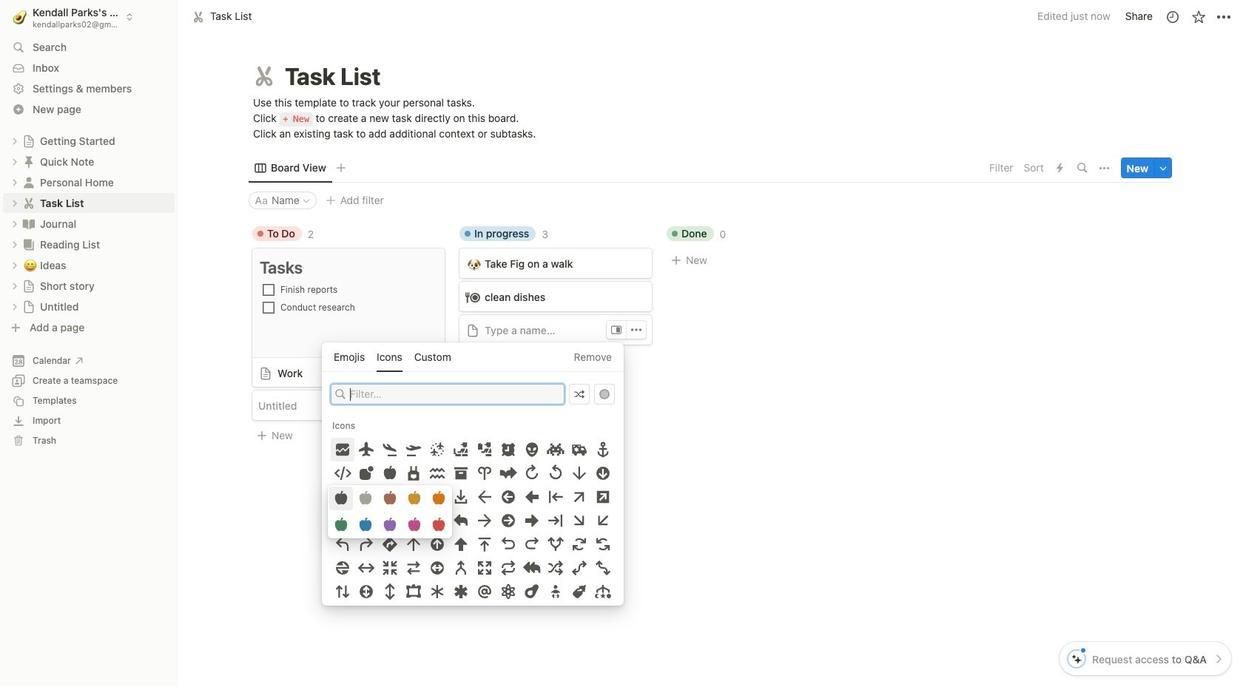 Task type: describe. For each thing, give the bounding box(es) containing it.
change page icon image
[[251, 63, 278, 90]]

Filter… text field
[[350, 387, 560, 402]]



Task type: vqa. For each thing, say whether or not it's contained in the screenshot.
Change page icon
yes



Task type: locate. For each thing, give the bounding box(es) containing it.
tab
[[249, 158, 332, 179]]

create and view automations image
[[1057, 163, 1064, 173]]

🐶 image
[[468, 256, 481, 273]]

🥑 image
[[13, 8, 27, 26]]

tab list
[[249, 153, 985, 183]]

favorite image
[[1191, 9, 1206, 24]]

updates image
[[1165, 9, 1180, 24]]

select icon color, no color selected image
[[600, 390, 610, 400]]



